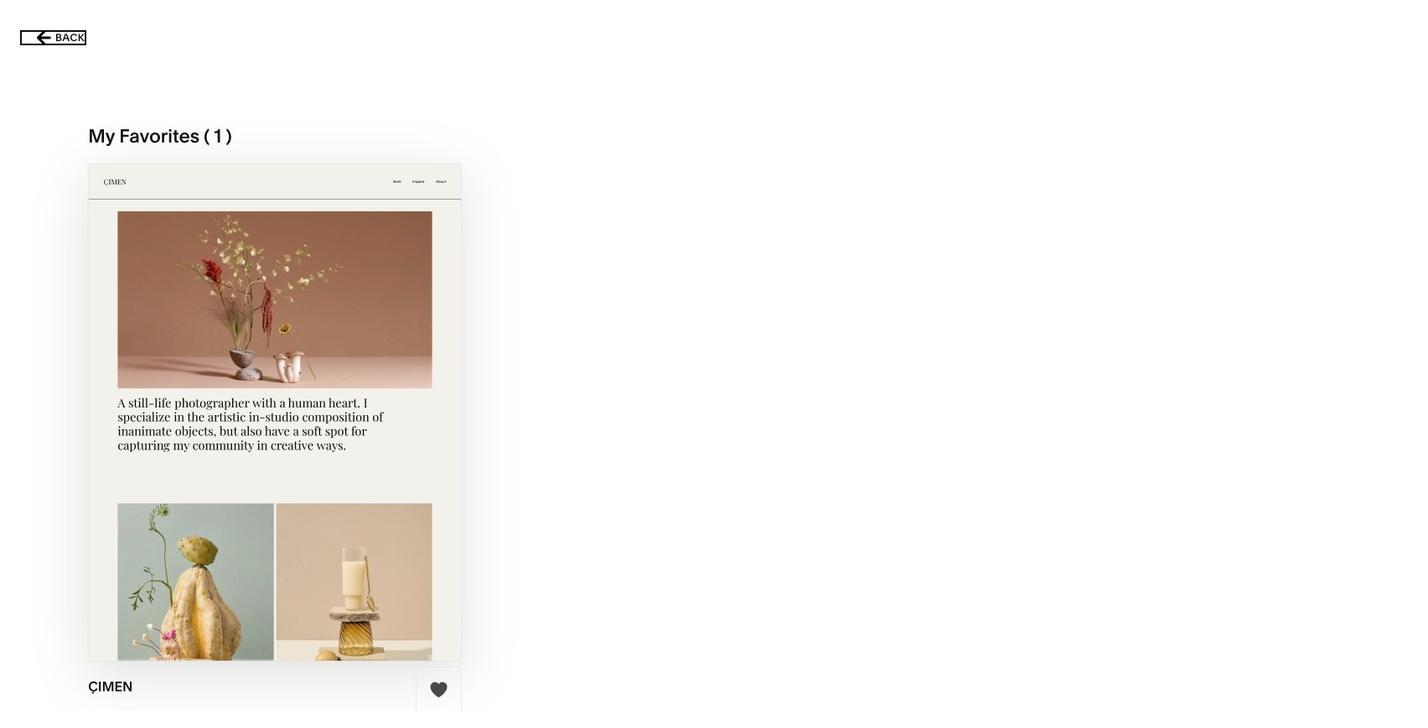 Task type: vqa. For each thing, say whether or not it's contained in the screenshot.
'ÇIMEN' image to the left
yes



Task type: describe. For each thing, give the bounding box(es) containing it.
1 horizontal spatial çimen image
[[508, 585, 901, 711]]



Task type: locate. For each thing, give the bounding box(es) containing it.
0 horizontal spatial çimen image
[[89, 164, 461, 661]]

remove çimen from your favorites list image
[[430, 680, 448, 699]]

çimen image
[[89, 164, 461, 661], [508, 585, 901, 711]]

emmeline image
[[57, 585, 451, 711]]



